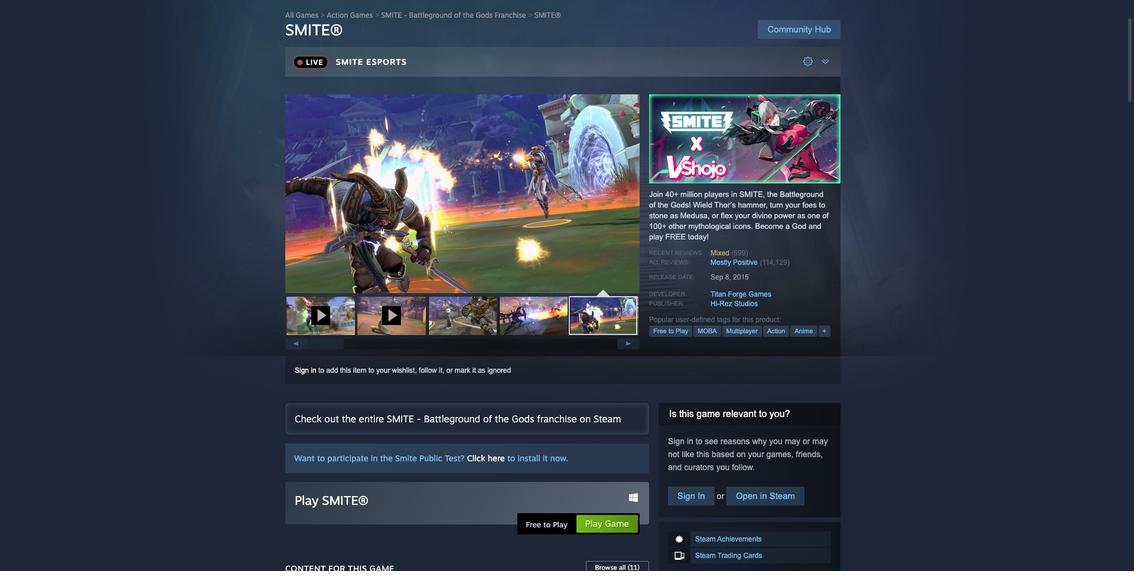 Task type: locate. For each thing, give the bounding box(es) containing it.
steam up steam trading cards
[[695, 536, 716, 544]]

1 horizontal spatial all
[[649, 259, 660, 266]]

1 vertical spatial -
[[417, 414, 421, 425]]

mixed
[[711, 249, 730, 258]]

or up friends,
[[803, 437, 810, 447]]

0 vertical spatial all
[[285, 11, 294, 19]]

0 vertical spatial sign
[[295, 367, 309, 375]]

smite esports
[[336, 57, 407, 67]]

action right all games 'link'
[[327, 11, 348, 19]]

1 vertical spatial reviews:
[[661, 259, 690, 266]]

in for sign in to add this item to your wishlist, follow it, or mark it as ignored
[[311, 367, 317, 375]]

play left play game link on the right of the page
[[553, 521, 568, 530]]

titan
[[711, 291, 726, 299]]

as up other at the top
[[670, 212, 678, 220]]

join 40+ million players in smite, the battleground of the gods! wield thor's hammer, turn your foes to stone as medusa, or flex your divine power as one of 100+ other mythological icons. become a god and play free today!
[[649, 190, 829, 242]]

steam trading cards
[[695, 552, 762, 561]]

in right open
[[760, 492, 767, 502]]

smite® right franchise
[[535, 11, 561, 19]]

on right franchise
[[580, 414, 591, 425]]

sep 8, 2015
[[711, 274, 749, 282]]

> right all games 'link'
[[321, 11, 325, 19]]

0 vertical spatial it
[[473, 367, 476, 375]]

free
[[653, 328, 667, 335], [526, 521, 541, 530]]

on up the follow.
[[737, 450, 746, 460]]

action down product: in the right of the page
[[767, 328, 786, 335]]

turn
[[770, 201, 783, 210]]

smite right entire
[[387, 414, 414, 425]]

forge
[[728, 291, 747, 299]]

0 vertical spatial reviews:
[[675, 250, 704, 256]]

1 horizontal spatial games
[[350, 11, 373, 19]]

2 horizontal spatial >
[[528, 11, 533, 19]]

sep
[[711, 274, 723, 282]]

all reviews:
[[649, 259, 690, 266]]

may up games,
[[785, 437, 801, 447]]

0 vertical spatial action
[[327, 11, 348, 19]]

0 horizontal spatial free to play
[[526, 521, 568, 530]]

become
[[755, 222, 784, 231]]

1 vertical spatial on
[[737, 450, 746, 460]]

steam left trading
[[695, 552, 716, 561]]

participate
[[327, 454, 368, 464]]

1 horizontal spatial free
[[653, 328, 667, 335]]

in inside sign in to see reasons why you may or may not like this based on your games, friends, and curators you follow.
[[687, 437, 694, 447]]

it right mark
[[473, 367, 476, 375]]

> left smite® "link"
[[528, 11, 533, 19]]

0 vertical spatial -
[[404, 11, 407, 19]]

in left add
[[311, 367, 317, 375]]

0 horizontal spatial free
[[526, 521, 541, 530]]

games left action games link
[[296, 11, 319, 19]]

1 vertical spatial it
[[543, 454, 548, 464]]

2 vertical spatial smite®
[[322, 493, 369, 509]]

action link
[[763, 326, 790, 337]]

0 vertical spatial free
[[653, 328, 667, 335]]

friends,
[[796, 450, 823, 460]]

of right one
[[823, 212, 829, 220]]

games up the smite esports
[[350, 11, 373, 19]]

publisher:
[[649, 301, 684, 307]]

- up esports
[[404, 11, 407, 19]]

action games link
[[327, 11, 373, 19]]

0 horizontal spatial on
[[580, 414, 591, 425]]

smite® down participate
[[322, 493, 369, 509]]

0 vertical spatial smite®
[[535, 11, 561, 19]]

1 horizontal spatial free to play
[[653, 328, 689, 335]]

this up curators
[[697, 450, 710, 460]]

in
[[698, 492, 705, 502]]

1 vertical spatial free
[[526, 521, 541, 530]]

hi-rez studios link
[[711, 300, 758, 308]]

recent reviews:
[[649, 250, 704, 256]]

play game
[[586, 519, 629, 530]]

1 horizontal spatial >
[[375, 11, 379, 19]]

it,
[[439, 367, 445, 375]]

1 horizontal spatial gods
[[512, 414, 534, 425]]

0 horizontal spatial you
[[717, 463, 730, 473]]

and inside sign in to see reasons why you may or may not like this based on your games, friends, and curators you follow.
[[668, 463, 682, 473]]

or left 'flex' at the top
[[712, 212, 719, 220]]

2 vertical spatial sign
[[678, 492, 695, 502]]

sign for sign in
[[678, 492, 695, 502]]

it
[[473, 367, 476, 375], [543, 454, 548, 464]]

in right participate
[[371, 454, 378, 464]]

developer:
[[649, 291, 687, 298]]

1 > from the left
[[321, 11, 325, 19]]

3 > from the left
[[528, 11, 533, 19]]

and down the not
[[668, 463, 682, 473]]

1 vertical spatial smite®
[[285, 20, 343, 39]]

why
[[752, 437, 767, 447]]

1 horizontal spatial on
[[737, 450, 746, 460]]

smite right live
[[336, 57, 363, 67]]

now.
[[550, 454, 568, 464]]

0 horizontal spatial >
[[321, 11, 325, 19]]

1 vertical spatial action
[[767, 328, 786, 335]]

like
[[682, 450, 694, 460]]

battleground inside join 40+ million players in smite, the battleground of the gods! wield thor's hammer, turn your foes to stone as medusa, or flex your divine power as one of 100+ other mythological icons. become a god and play free today!
[[780, 190, 824, 199]]

trading
[[718, 552, 742, 561]]

it left now.
[[543, 454, 548, 464]]

in up thor's at right top
[[732, 190, 737, 199]]

steam
[[594, 414, 621, 425], [770, 492, 795, 502], [695, 536, 716, 544], [695, 552, 716, 561]]

release date:
[[649, 274, 695, 281]]

0 horizontal spatial and
[[668, 463, 682, 473]]

(114,129)
[[760, 259, 790, 267]]

install
[[518, 454, 540, 464]]

want to participate in the smite public test? click here to install it now.
[[294, 454, 568, 464]]

1 horizontal spatial action
[[767, 328, 786, 335]]

smite® down all games 'link'
[[285, 20, 343, 39]]

you up games,
[[769, 437, 783, 447]]

sign up the not
[[668, 437, 685, 447]]

in for sign in to see reasons why you may or may not like this based on your games, friends, and curators you follow.
[[687, 437, 694, 447]]

flex
[[721, 212, 733, 220]]

0 horizontal spatial as
[[478, 367, 486, 375]]

product:
[[756, 316, 781, 324]]

0 vertical spatial and
[[809, 222, 822, 231]]

steam achievements
[[695, 536, 762, 544]]

multiplayer
[[727, 328, 758, 335]]

a
[[786, 222, 790, 231]]

0 vertical spatial you
[[769, 437, 783, 447]]

your inside sign in to see reasons why you may or may not like this based on your games, friends, and curators you follow.
[[748, 450, 764, 460]]

reviews: down today!
[[675, 250, 704, 256]]

for
[[732, 316, 741, 324]]

this right for
[[743, 316, 754, 324]]

community
[[768, 24, 813, 34]]

the right out
[[342, 414, 356, 425]]

this right add
[[340, 367, 351, 375]]

hi-rez studios
[[711, 300, 758, 308]]

you down based in the bottom of the page
[[717, 463, 730, 473]]

may up friends,
[[813, 437, 828, 447]]

0 horizontal spatial may
[[785, 437, 801, 447]]

sign left in
[[678, 492, 695, 502]]

free to play link
[[649, 326, 693, 337]]

1 vertical spatial and
[[668, 463, 682, 473]]

1 vertical spatial battleground
[[780, 190, 824, 199]]

anime
[[795, 328, 813, 335]]

multiplayer link
[[722, 326, 762, 337]]

or inside sign in to see reasons why you may or may not like this based on your games, friends, and curators you follow.
[[803, 437, 810, 447]]

sign inside sign in to see reasons why you may or may not like this based on your games, friends, and curators you follow.
[[668, 437, 685, 447]]

as up god
[[797, 212, 806, 220]]

and down one
[[809, 222, 822, 231]]

may
[[785, 437, 801, 447], [813, 437, 828, 447]]

mostly
[[711, 259, 731, 267]]

-
[[404, 11, 407, 19], [417, 414, 421, 425]]

smite
[[381, 11, 402, 19], [336, 57, 363, 67], [387, 414, 414, 425]]

add
[[326, 367, 338, 375]]

the left smite
[[380, 454, 393, 464]]

see
[[705, 437, 718, 447]]

out
[[325, 414, 339, 425]]

play
[[676, 328, 689, 335], [295, 493, 319, 509], [586, 519, 603, 530], [553, 521, 568, 530]]

reviews: down recent reviews:
[[661, 259, 690, 266]]

as left ignored
[[478, 367, 486, 375]]

0 horizontal spatial all
[[285, 11, 294, 19]]

1 horizontal spatial may
[[813, 437, 828, 447]]

wield
[[693, 201, 713, 210]]

1 horizontal spatial and
[[809, 222, 822, 231]]

your down why
[[748, 450, 764, 460]]

or right it,
[[447, 367, 453, 375]]

0 horizontal spatial gods
[[476, 11, 493, 19]]

icons.
[[733, 222, 753, 231]]

the left franchise
[[463, 11, 474, 19]]

smite right action games link
[[381, 11, 402, 19]]

0 horizontal spatial action
[[327, 11, 348, 19]]

live
[[306, 58, 324, 67]]

> right action games link
[[375, 11, 379, 19]]

games
[[296, 11, 319, 19], [350, 11, 373, 19], [749, 291, 772, 299]]

sign left add
[[295, 367, 309, 375]]

1 vertical spatial sign
[[668, 437, 685, 447]]

all games > action games > smite - battleground of the gods franchise > smite®
[[285, 11, 561, 19]]

1 vertical spatial gods
[[512, 414, 534, 425]]

in up like
[[687, 437, 694, 447]]

other
[[669, 222, 686, 231]]

game
[[605, 519, 629, 530]]

- up public
[[417, 414, 421, 425]]

1 vertical spatial all
[[649, 259, 660, 266]]

play down want
[[295, 493, 319, 509]]

games up studios
[[749, 291, 772, 299]]

test?
[[445, 454, 465, 464]]

2 horizontal spatial games
[[749, 291, 772, 299]]

sign in
[[678, 492, 705, 502]]

2 vertical spatial battleground
[[424, 414, 481, 425]]

+
[[823, 328, 827, 335]]

you
[[769, 437, 783, 447], [717, 463, 730, 473]]

steam right franchise
[[594, 414, 621, 425]]

play game link
[[576, 515, 639, 534]]

franchise
[[495, 11, 526, 19]]



Task type: vqa. For each thing, say whether or not it's contained in the screenshot.
Want
yes



Task type: describe. For each thing, give the bounding box(es) containing it.
smite
[[395, 454, 417, 464]]

all for all reviews:
[[649, 259, 660, 266]]

play
[[649, 233, 663, 242]]

public
[[419, 454, 442, 464]]

the up here
[[495, 414, 509, 425]]

is
[[669, 409, 677, 419]]

of up click here link
[[483, 414, 492, 425]]

check out the entire smite - battleground of the gods franchise on steam link
[[285, 404, 649, 435]]

franchise
[[537, 414, 577, 425]]

release
[[649, 274, 677, 281]]

your left the "wishlist,"
[[376, 367, 390, 375]]

reviews: for mixed (699)
[[675, 250, 704, 256]]

2 > from the left
[[375, 11, 379, 19]]

check out the entire smite - battleground of the gods franchise on steam
[[295, 414, 621, 425]]

this right is
[[679, 409, 694, 419]]

hub
[[815, 24, 831, 34]]

0 vertical spatial on
[[580, 414, 591, 425]]

follow
[[419, 367, 437, 375]]

hammer,
[[738, 201, 768, 210]]

play left game on the right bottom
[[586, 519, 603, 530]]

action inside 'link'
[[767, 328, 786, 335]]

40+
[[666, 190, 679, 199]]

achievements
[[717, 536, 762, 544]]

0 vertical spatial free to play
[[653, 328, 689, 335]]

1 vertical spatial you
[[717, 463, 730, 473]]

0 vertical spatial battleground
[[409, 11, 452, 19]]

reviews: for mostly positive (114,129)
[[661, 259, 690, 266]]

2 may from the left
[[813, 437, 828, 447]]

2 vertical spatial smite
[[387, 414, 414, 425]]

8,
[[725, 274, 731, 282]]

positive
[[733, 259, 758, 267]]

popular user-defined tags for this product:
[[649, 316, 781, 324]]

play smite®
[[295, 493, 369, 509]]

date:
[[678, 274, 695, 281]]

community hub link
[[758, 20, 841, 39]]

based
[[712, 450, 734, 460]]

or right in
[[715, 492, 727, 502]]

players
[[705, 190, 729, 199]]

reasons
[[721, 437, 750, 447]]

gods!
[[671, 201, 691, 210]]

0 vertical spatial gods
[[476, 11, 493, 19]]

in inside join 40+ million players in smite, the battleground of the gods! wield thor's hammer, turn your foes to stone as medusa, or flex your divine power as one of 100+ other mythological icons. become a god and play free today!
[[732, 190, 737, 199]]

million
[[681, 190, 702, 199]]

hi-
[[711, 300, 720, 308]]

today!
[[688, 233, 709, 242]]

foes
[[803, 201, 817, 210]]

ignored
[[488, 367, 511, 375]]

cards
[[743, 552, 762, 561]]

of left franchise
[[454, 11, 461, 19]]

sign for sign in to add this item to your wishlist, follow it, or mark it as ignored
[[295, 367, 309, 375]]

rez
[[720, 300, 732, 308]]

1 horizontal spatial -
[[417, 414, 421, 425]]

your up icons.
[[735, 212, 750, 220]]

2 horizontal spatial as
[[797, 212, 806, 220]]

steam trading cards link
[[668, 549, 831, 564]]

the up stone
[[658, 201, 669, 210]]

steam achievements link
[[668, 532, 831, 548]]

to inside sign in to see reasons why you may or may not like this based on your games, friends, and curators you follow.
[[696, 437, 703, 447]]

of down join
[[649, 201, 656, 210]]

one
[[808, 212, 821, 220]]

in for open in steam
[[760, 492, 767, 502]]

to inside join 40+ million players in smite, the battleground of the gods! wield thor's hammer, turn your foes to stone as medusa, or flex your divine power as one of 100+ other mythological icons. become a god and play free today!
[[819, 201, 826, 210]]

open in steam link
[[727, 487, 805, 506]]

100+
[[649, 222, 667, 231]]

relevant
[[723, 409, 757, 419]]

2015
[[733, 274, 749, 282]]

user-
[[676, 316, 692, 324]]

mythological
[[688, 222, 731, 231]]

sign for sign in to see reasons why you may or may not like this based on your games, friends, and curators you follow.
[[668, 437, 685, 447]]

open in steam
[[736, 492, 795, 502]]

moba
[[698, 328, 717, 335]]

1 horizontal spatial it
[[543, 454, 548, 464]]

entire
[[359, 414, 384, 425]]

this inside sign in to see reasons why you may or may not like this based on your games, friends, and curators you follow.
[[697, 450, 710, 460]]

1 vertical spatial free to play
[[526, 521, 568, 530]]

0 horizontal spatial -
[[404, 11, 407, 19]]

wishlist,
[[392, 367, 417, 375]]

your up power on the top right of the page
[[786, 201, 800, 210]]

game
[[697, 409, 720, 419]]

sign in link
[[668, 487, 715, 506]]

god
[[792, 222, 807, 231]]

sign in to see reasons why you may or may not like this based on your games, friends, and curators you follow.
[[668, 437, 828, 473]]

1 vertical spatial smite
[[336, 57, 363, 67]]

1 horizontal spatial as
[[670, 212, 678, 220]]

moba link
[[694, 326, 721, 337]]

0 horizontal spatial games
[[296, 11, 319, 19]]

free inside free to play link
[[653, 328, 667, 335]]

mark
[[455, 367, 471, 375]]

power
[[774, 212, 795, 220]]

the up turn
[[767, 190, 778, 199]]

you?
[[770, 409, 790, 419]]

smite - battleground of the gods franchise link
[[381, 11, 526, 19]]

mixed (699)
[[711, 249, 748, 258]]

play down the user-
[[676, 328, 689, 335]]

1 horizontal spatial you
[[769, 437, 783, 447]]

all for all games > action games > smite - battleground of the gods franchise > smite®
[[285, 11, 294, 19]]

not
[[668, 450, 680, 460]]

0 vertical spatial smite
[[381, 11, 402, 19]]

join
[[649, 190, 663, 199]]

curators
[[684, 463, 714, 473]]

anime link
[[791, 326, 818, 337]]

mostly positive (114,129)
[[711, 259, 790, 267]]

and inside join 40+ million players in smite, the battleground of the gods! wield thor's hammer, turn your foes to stone as medusa, or flex your divine power as one of 100+ other mythological icons. become a god and play free today!
[[809, 222, 822, 231]]

follow.
[[732, 463, 755, 473]]

or inside join 40+ million players in smite, the battleground of the gods! wield thor's hammer, turn your foes to stone as medusa, or flex your divine power as one of 100+ other mythological icons. become a god and play free today!
[[712, 212, 719, 220]]

sign in to add this item to your wishlist, follow it, or mark it as ignored
[[295, 367, 511, 375]]

0 horizontal spatial it
[[473, 367, 476, 375]]

defined
[[692, 316, 715, 324]]

1 may from the left
[[785, 437, 801, 447]]

studios
[[734, 300, 758, 308]]

medusa,
[[680, 212, 710, 220]]

stone
[[649, 212, 668, 220]]

all games link
[[285, 11, 319, 19]]

on inside sign in to see reasons why you may or may not like this based on your games, friends, and curators you follow.
[[737, 450, 746, 460]]

steam right open
[[770, 492, 795, 502]]

sign in link
[[295, 367, 317, 375]]



